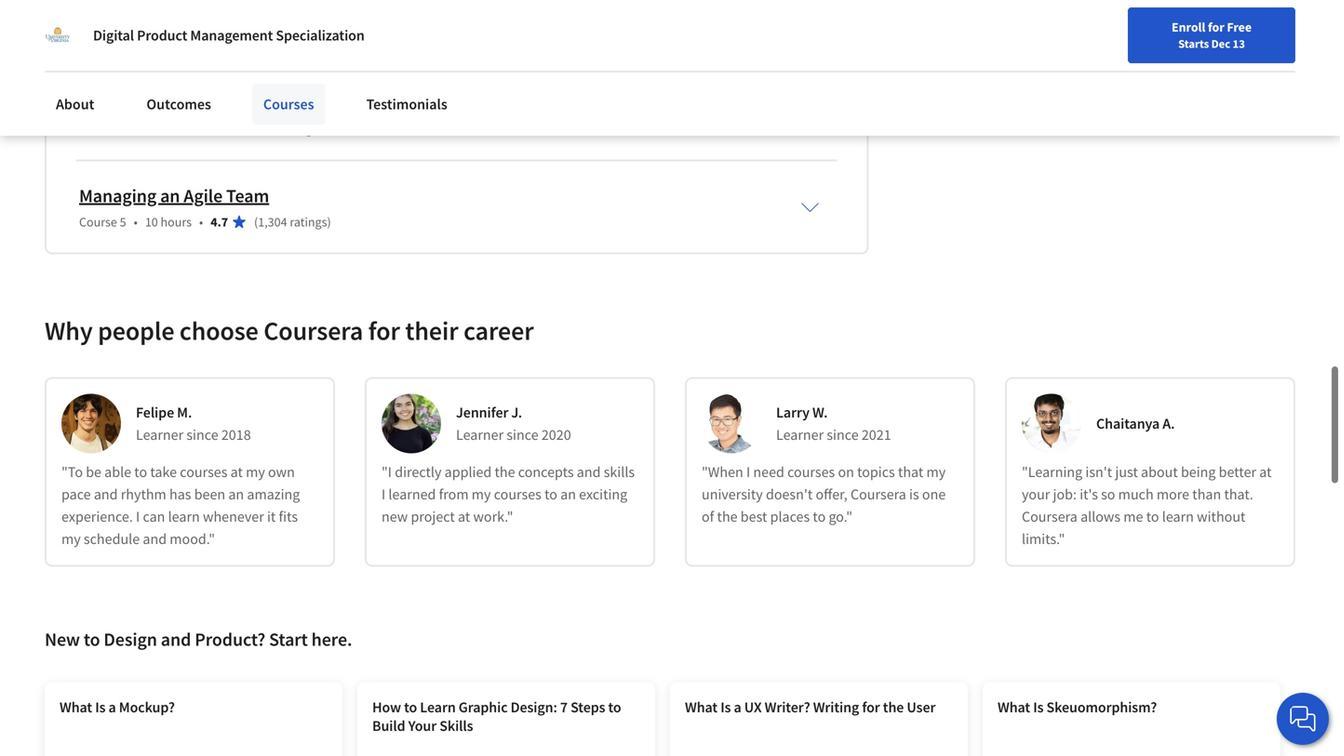 Task type: describe. For each thing, give the bounding box(es) containing it.
to right steps
[[608, 699, 621, 717]]

chaitanya
[[1097, 415, 1160, 433]]

outcomes
[[147, 95, 211, 114]]

and up experience.
[[94, 485, 118, 504]]

start
[[269, 628, 308, 652]]

mockup?
[[119, 699, 175, 717]]

what for what is a mockup?
[[60, 699, 92, 717]]

places
[[770, 508, 810, 526]]

that
[[898, 463, 924, 482]]

product?
[[195, 628, 266, 652]]

user
[[907, 699, 936, 717]]

limits."
[[1022, 530, 1065, 549]]

4.7 for an
[[211, 214, 228, 230]]

an inside "to be able to take courses at my own pace and rhythm has been an amazing experience. i can learn whenever it fits my schedule and mood."
[[228, 485, 244, 504]]

learner for larry
[[776, 426, 824, 444]]

better
[[1219, 463, 1257, 482]]

courses inside "i directly applied the concepts and skills i learned from my courses to an exciting new project at work."
[[494, 485, 542, 504]]

specialization
[[276, 26, 365, 45]]

management
[[190, 26, 273, 45]]

directly
[[395, 463, 442, 482]]

managing
[[79, 184, 157, 208]]

what is skeuomorphism?
[[998, 699, 1157, 717]]

and right design
[[161, 628, 191, 652]]

0 horizontal spatial coursera
[[264, 315, 363, 347]]

dec
[[1212, 36, 1231, 51]]

schedule
[[84, 530, 140, 549]]

• down outcomes
[[199, 120, 203, 137]]

learner for jennifer
[[456, 426, 504, 444]]

for inside enroll for free starts dec 13
[[1208, 19, 1225, 35]]

choose
[[180, 315, 259, 347]]

to inside ""learning isn't just about being better at your job: it's so much more than that. coursera allows me to learn without limits.""
[[1147, 508, 1160, 526]]

chaitanya a.
[[1097, 415, 1175, 433]]

new
[[382, 508, 408, 526]]

agile analytics link
[[79, 91, 194, 114]]

outcomes link
[[135, 84, 222, 125]]

felipe
[[136, 404, 174, 422]]

at for courses
[[231, 463, 243, 482]]

larry w. learner since 2021
[[776, 404, 892, 444]]

career
[[464, 315, 534, 347]]

how
[[372, 699, 401, 717]]

0 vertical spatial ratings
[[280, 27, 317, 44]]

coursera image
[[22, 15, 141, 45]]

a for ux
[[734, 699, 742, 717]]

10 for 3
[[145, 27, 158, 44]]

i inside "i directly applied the concepts and skills i learned from my courses to an exciting new project at work."
[[382, 485, 386, 504]]

to inside "i directly applied the concepts and skills i learned from my courses to an exciting new project at work."
[[545, 485, 558, 504]]

offer,
[[816, 485, 848, 504]]

amazing
[[247, 485, 300, 504]]

14
[[145, 120, 158, 137]]

13
[[1233, 36, 1245, 51]]

university of virginia image
[[45, 22, 71, 48]]

the inside "when i need courses on topics that my university doesn't offer, coursera is one of the best places to go."
[[717, 508, 738, 526]]

starts
[[1179, 36, 1209, 51]]

coursera inside "when i need courses on topics that my university doesn't offer, coursera is one of the best places to go."
[[851, 485, 907, 504]]

managing an agile team
[[79, 184, 269, 208]]

chat with us image
[[1288, 705, 1318, 735]]

and inside "i directly applied the concepts and skills i learned from my courses to an exciting new project at work."
[[577, 463, 601, 482]]

doesn't
[[766, 485, 813, 504]]

free
[[1227, 19, 1252, 35]]

of
[[702, 508, 714, 526]]

course 3 • 10 hours •
[[79, 27, 203, 44]]

hours for analytics
[[161, 120, 192, 137]]

agile analytics
[[79, 91, 194, 114]]

than
[[1193, 485, 1222, 504]]

5
[[120, 214, 126, 230]]

experience.
[[61, 508, 133, 526]]

more inside ""learning isn't just about being better at your job: it's so much more than that. coursera allows me to learn without limits.""
[[1157, 485, 1190, 504]]

my inside "i directly applied the concepts and skills i learned from my courses to an exciting new project at work."
[[472, 485, 491, 504]]

own
[[268, 463, 295, 482]]

learn inside how to learn graphic design: 7 steps to build your skills
[[420, 699, 456, 717]]

courses link
[[252, 84, 325, 125]]

isn't
[[1086, 463, 1113, 482]]

skills
[[440, 717, 473, 736]]

m.
[[177, 404, 192, 422]]

go."
[[829, 508, 853, 526]]

a for mockup?
[[108, 699, 116, 717]]

what for what is a ux writer? writing for the user
[[685, 699, 718, 717]]

course for managing an agile team
[[79, 214, 117, 230]]

) for agile analytics
[[317, 120, 321, 137]]

being
[[1181, 463, 1216, 482]]

ratings for agile analytics
[[280, 120, 317, 137]]

2020
[[542, 426, 571, 444]]

digital product management specialization
[[93, 26, 365, 45]]

at inside "i directly applied the concepts and skills i learned from my courses to an exciting new project at work."
[[458, 508, 470, 526]]

skills
[[604, 463, 635, 482]]

since for w.
[[827, 426, 859, 444]]

analytics
[[122, 91, 194, 114]]

a.
[[1163, 415, 1175, 433]]

ratings for managing an agile team
[[290, 214, 327, 230]]

) for managing an agile team
[[327, 214, 331, 230]]

1 4.7 from the top
[[211, 27, 228, 44]]

• down managing an agile team
[[199, 214, 203, 230]]

3 is from the left
[[1034, 699, 1044, 717]]

on
[[838, 463, 854, 482]]

3
[[120, 27, 126, 44]]

jennifer
[[456, 404, 509, 422]]

new
[[45, 628, 80, 652]]

1 hours from the top
[[161, 27, 192, 44]]

so
[[1101, 485, 1116, 504]]

has
[[169, 485, 191, 504]]

( 442 ratings )
[[254, 120, 321, 137]]

to inside "to be able to take courses at my own pace and rhythm has been an amazing experience. i can learn whenever it fits my schedule and mood."
[[134, 463, 147, 482]]

people
[[98, 315, 174, 347]]

( for managing an agile team
[[254, 214, 258, 230]]

new to design and product? start here.
[[45, 628, 352, 652]]

what is a mockup? link
[[45, 683, 343, 757]]

steps
[[571, 699, 605, 717]]

design
[[104, 628, 157, 652]]

allows
[[1081, 508, 1121, 526]]

• right product
[[199, 27, 203, 44]]

"to
[[61, 463, 83, 482]]

"i
[[382, 463, 392, 482]]

at for better
[[1260, 463, 1272, 482]]



Task type: locate. For each thing, give the bounding box(es) containing it.
2 horizontal spatial i
[[747, 463, 751, 482]]

university
[[702, 485, 763, 504]]

courses up work."
[[494, 485, 542, 504]]

2 vertical spatial coursera
[[1022, 508, 1078, 526]]

at inside ""learning isn't just about being better at your job: it's so much more than that. coursera allows me to learn without limits.""
[[1260, 463, 1272, 482]]

1 horizontal spatial since
[[507, 426, 539, 444]]

the right applied
[[495, 463, 515, 482]]

i left can
[[136, 508, 140, 526]]

exciting
[[579, 485, 628, 504]]

learner down larry
[[776, 426, 824, 444]]

and
[[577, 463, 601, 482], [94, 485, 118, 504], [143, 530, 167, 549], [161, 628, 191, 652]]

learner inside felipe m. learner since 2018
[[136, 426, 184, 444]]

1 vertical spatial agile
[[184, 184, 223, 208]]

0 horizontal spatial learn
[[420, 699, 456, 717]]

) right 442
[[317, 120, 321, 137]]

courses up been at the bottom left of the page
[[180, 463, 228, 482]]

None search field
[[265, 12, 573, 49]]

to up rhythm
[[134, 463, 147, 482]]

what left skeuomorphism?
[[998, 699, 1031, 717]]

hours right 3 at left top
[[161, 27, 192, 44]]

2 horizontal spatial at
[[1260, 463, 1272, 482]]

1 vertical spatial 10
[[145, 214, 158, 230]]

since for j.
[[507, 426, 539, 444]]

for left 'their'
[[368, 315, 400, 347]]

1 vertical spatial more
[[1157, 485, 1190, 504]]

2 ( from the top
[[254, 120, 258, 137]]

2 a from the left
[[734, 699, 742, 717]]

0 horizontal spatial what
[[60, 699, 92, 717]]

is
[[95, 699, 106, 717], [721, 699, 731, 717], [1034, 699, 1044, 717]]

2 horizontal spatial for
[[1208, 19, 1225, 35]]

( down team at the left of the page
[[254, 214, 258, 230]]

is left skeuomorphism?
[[1034, 699, 1044, 717]]

1 horizontal spatial the
[[717, 508, 738, 526]]

to inside "when i need courses on topics that my university doesn't offer, coursera is one of the best places to go."
[[813, 508, 826, 526]]

my down experience.
[[61, 530, 81, 549]]

• right "5"
[[134, 214, 138, 230]]

ratings down the courses
[[280, 120, 317, 137]]

1 horizontal spatial for
[[862, 699, 880, 717]]

0 horizontal spatial learn
[[168, 508, 200, 526]]

1 what from the left
[[60, 699, 92, 717]]

be
[[86, 463, 101, 482]]

to down concepts
[[545, 485, 558, 504]]

larry
[[776, 404, 810, 422]]

1 vertical spatial hours
[[161, 120, 192, 137]]

1 vertical spatial coursera
[[851, 485, 907, 504]]

"learning
[[1022, 463, 1083, 482]]

0 vertical spatial 4.7
[[211, 27, 228, 44]]

writing
[[813, 699, 859, 717]]

what left "ux"
[[685, 699, 718, 717]]

0 vertical spatial more
[[1026, 57, 1056, 74]]

0 horizontal spatial agile
[[79, 91, 118, 114]]

to right how
[[404, 699, 417, 717]]

learn for more
[[1163, 508, 1194, 526]]

"learning isn't just about being better at your job: it's so much more than that. coursera allows me to learn without limits."
[[1022, 463, 1272, 549]]

0 horizontal spatial is
[[95, 699, 106, 717]]

since inside felipe m. learner since 2018
[[187, 426, 218, 444]]

been
[[194, 485, 225, 504]]

2 vertical spatial hours
[[161, 214, 192, 230]]

course left "5"
[[79, 214, 117, 230]]

2 10 from the top
[[145, 214, 158, 230]]

442
[[258, 120, 278, 137]]

2 learner from the left
[[456, 426, 504, 444]]

1 learn from the left
[[168, 508, 200, 526]]

much
[[1119, 485, 1154, 504]]

how to learn graphic design: 7 steps to build your skills
[[372, 699, 621, 736]]

4.7 down outcomes
[[211, 120, 228, 137]]

to right new in the left of the page
[[84, 628, 100, 652]]

1 horizontal spatial learner
[[456, 426, 504, 444]]

2 what from the left
[[685, 699, 718, 717]]

take
[[150, 463, 177, 482]]

an up whenever
[[228, 485, 244, 504]]

1 horizontal spatial at
[[458, 508, 470, 526]]

learn down than
[[1163, 508, 1194, 526]]

since inside larry w. learner since 2021
[[827, 426, 859, 444]]

2 horizontal spatial an
[[561, 485, 576, 504]]

a inside the what is a ux writer? writing for the user link
[[734, 699, 742, 717]]

hours down "managing an agile team" link
[[161, 214, 192, 230]]

0 vertical spatial (
[[254, 27, 258, 44]]

1 horizontal spatial a
[[734, 699, 742, 717]]

whenever
[[203, 508, 264, 526]]

one
[[922, 485, 946, 504]]

2 horizontal spatial courses
[[788, 463, 835, 482]]

an down concepts
[[561, 485, 576, 504]]

to left go."
[[813, 508, 826, 526]]

is
[[910, 485, 919, 504]]

2 vertical spatial 4.7
[[211, 214, 228, 230]]

j.
[[511, 404, 522, 422]]

more inside button
[[1026, 57, 1056, 74]]

what
[[60, 699, 92, 717], [685, 699, 718, 717], [998, 699, 1031, 717]]

my left own
[[246, 463, 265, 482]]

i down "i
[[382, 485, 386, 504]]

2 horizontal spatial learner
[[776, 426, 824, 444]]

learner
[[136, 426, 184, 444], [456, 426, 504, 444], [776, 426, 824, 444]]

3 ( from the top
[[254, 214, 258, 230]]

since down j.
[[507, 426, 539, 444]]

ratings
[[280, 27, 317, 44], [280, 120, 317, 137], [290, 214, 327, 230]]

0 horizontal spatial courses
[[180, 463, 228, 482]]

0 vertical spatial course
[[79, 27, 117, 44]]

2 learn from the left
[[1163, 508, 1194, 526]]

1 horizontal spatial what
[[685, 699, 718, 717]]

1 horizontal spatial i
[[382, 485, 386, 504]]

1 vertical spatial )
[[317, 120, 321, 137]]

course for agile analytics
[[79, 120, 117, 137]]

2 horizontal spatial is
[[1034, 699, 1044, 717]]

at down from
[[458, 508, 470, 526]]

learn down has
[[168, 508, 200, 526]]

1,304
[[258, 214, 287, 230]]

4.7 for analytics
[[211, 120, 228, 137]]

since for m.
[[187, 426, 218, 444]]

( up team at the left of the page
[[254, 120, 258, 137]]

2 horizontal spatial the
[[883, 699, 904, 717]]

my inside "when i need courses on topics that my university doesn't offer, coursera is one of the best places to go."
[[927, 463, 946, 482]]

1 vertical spatial i
[[382, 485, 386, 504]]

courses inside "when i need courses on topics that my university doesn't offer, coursera is one of the best places to go."
[[788, 463, 835, 482]]

i inside "when i need courses on topics that my university doesn't offer, coursera is one of the best places to go."
[[747, 463, 751, 482]]

learner inside jennifer j. learner since 2020
[[456, 426, 504, 444]]

the right of
[[717, 508, 738, 526]]

what is skeuomorphism? link
[[983, 683, 1281, 757]]

1 horizontal spatial agile
[[184, 184, 223, 208]]

learn more button
[[992, 56, 1056, 75]]

•
[[134, 27, 138, 44], [199, 27, 203, 44], [134, 120, 138, 137], [199, 120, 203, 137], [134, 214, 138, 230], [199, 214, 203, 230]]

is for ux
[[721, 699, 731, 717]]

coursera
[[264, 315, 363, 347], [851, 485, 907, 504], [1022, 508, 1078, 526]]

2 4.7 from the top
[[211, 120, 228, 137]]

at inside "to be able to take courses at my own pace and rhythm has been an amazing experience. i can learn whenever it fits my schedule and mood."
[[231, 463, 243, 482]]

1 vertical spatial 4.7
[[211, 120, 228, 137]]

writer?
[[765, 699, 810, 717]]

a left mockup?
[[108, 699, 116, 717]]

0 horizontal spatial a
[[108, 699, 116, 717]]

a inside what is a mockup? link
[[108, 699, 116, 717]]

2 is from the left
[[721, 699, 731, 717]]

what is a mockup?
[[60, 699, 175, 717]]

menu item
[[985, 19, 1105, 79]]

courses up offer,
[[788, 463, 835, 482]]

( for agile analytics
[[254, 120, 258, 137]]

)
[[317, 27, 321, 44], [317, 120, 321, 137], [327, 214, 331, 230]]

an inside "i directly applied the concepts and skills i learned from my courses to an exciting new project at work."
[[561, 485, 576, 504]]

your
[[408, 717, 437, 736]]

learn inside "to be able to take courses at my own pace and rhythm has been an amazing experience. i can learn whenever it fits my schedule and mood."
[[168, 508, 200, 526]]

1 horizontal spatial learn
[[992, 57, 1024, 74]]

1 horizontal spatial is
[[721, 699, 731, 717]]

10 right "5"
[[145, 214, 158, 230]]

0 vertical spatial coursera
[[264, 315, 363, 347]]

0 vertical spatial for
[[1208, 19, 1225, 35]]

without
[[1197, 508, 1246, 526]]

1 vertical spatial ratings
[[280, 120, 317, 137]]

how to learn graphic design: 7 steps to build your skills link
[[357, 683, 655, 757]]

1 vertical spatial learn
[[420, 699, 456, 717]]

graphic
[[459, 699, 508, 717]]

0 horizontal spatial for
[[368, 315, 400, 347]]

0 vertical spatial hours
[[161, 27, 192, 44]]

"i directly applied the concepts and skills i learned from my courses to an exciting new project at work."
[[382, 463, 635, 526]]

4
[[120, 120, 126, 137]]

0 horizontal spatial i
[[136, 508, 140, 526]]

since
[[187, 426, 218, 444], [507, 426, 539, 444], [827, 426, 859, 444]]

courses
[[263, 95, 314, 114]]

managing an agile team link
[[79, 184, 269, 208]]

it
[[267, 508, 276, 526]]

for up dec
[[1208, 19, 1225, 35]]

that.
[[1225, 485, 1254, 504]]

2 horizontal spatial since
[[827, 426, 859, 444]]

) right 1,304
[[327, 214, 331, 230]]

my
[[246, 463, 265, 482], [927, 463, 946, 482], [472, 485, 491, 504], [61, 530, 81, 549]]

1 a from the left
[[108, 699, 116, 717]]

0 horizontal spatial an
[[160, 184, 180, 208]]

and up exciting
[[577, 463, 601, 482]]

applied
[[445, 463, 492, 482]]

1 horizontal spatial an
[[228, 485, 244, 504]]

10 for 5
[[145, 214, 158, 230]]

0 horizontal spatial more
[[1026, 57, 1056, 74]]

agile
[[79, 91, 118, 114], [184, 184, 223, 208]]

learn for has
[[168, 508, 200, 526]]

enroll
[[1172, 19, 1206, 35]]

1 horizontal spatial more
[[1157, 485, 1190, 504]]

course left 3 at left top
[[79, 27, 117, 44]]

course 4 • 14 hours •
[[79, 120, 203, 137]]

course left 4 at the left top of page
[[79, 120, 117, 137]]

1 since from the left
[[187, 426, 218, 444]]

2 vertical spatial course
[[79, 214, 117, 230]]

• right 4 at the left top of page
[[134, 120, 138, 137]]

2 since from the left
[[507, 426, 539, 444]]

7
[[560, 699, 568, 717]]

ratings right the 945
[[280, 27, 317, 44]]

learn inside button
[[992, 57, 1024, 74]]

enroll for free starts dec 13
[[1172, 19, 1252, 51]]

the left user
[[883, 699, 904, 717]]

3 hours from the top
[[161, 214, 192, 230]]

i
[[747, 463, 751, 482], [382, 485, 386, 504], [136, 508, 140, 526]]

learner down felipe
[[136, 426, 184, 444]]

0 vertical spatial learn
[[992, 57, 1024, 74]]

an up course 5 • 10 hours •
[[160, 184, 180, 208]]

is for mockup?
[[95, 699, 106, 717]]

their
[[405, 315, 459, 347]]

i inside "to be able to take courses at my own pace and rhythm has been an amazing experience. i can learn whenever it fits my schedule and mood."
[[136, 508, 140, 526]]

1 course from the top
[[79, 27, 117, 44]]

what is a ux writer? writing for the user
[[685, 699, 936, 717]]

4.7 left the 945
[[211, 27, 228, 44]]

• right 3 at left top
[[134, 27, 138, 44]]

learned
[[389, 485, 436, 504]]

1 10 from the top
[[145, 27, 158, 44]]

2 horizontal spatial what
[[998, 699, 1031, 717]]

mood."
[[170, 530, 215, 549]]

0 horizontal spatial at
[[231, 463, 243, 482]]

1 vertical spatial for
[[368, 315, 400, 347]]

topics
[[857, 463, 895, 482]]

about
[[1141, 463, 1178, 482]]

3 learner from the left
[[776, 426, 824, 444]]

2 vertical spatial )
[[327, 214, 331, 230]]

since inside jennifer j. learner since 2020
[[507, 426, 539, 444]]

) right the 945
[[317, 27, 321, 44]]

i left 'need'
[[747, 463, 751, 482]]

(
[[254, 27, 258, 44], [254, 120, 258, 137], [254, 214, 258, 230]]

0 vertical spatial i
[[747, 463, 751, 482]]

to right me
[[1147, 508, 1160, 526]]

my up "one"
[[927, 463, 946, 482]]

is left "ux"
[[721, 699, 731, 717]]

2 horizontal spatial coursera
[[1022, 508, 1078, 526]]

rhythm
[[121, 485, 166, 504]]

for right writing
[[862, 699, 880, 717]]

concepts
[[518, 463, 574, 482]]

what for what is skeuomorphism?
[[998, 699, 1031, 717]]

learner inside larry w. learner since 2021
[[776, 426, 824, 444]]

0 vertical spatial the
[[495, 463, 515, 482]]

learn inside ""learning isn't just about being better at your job: it's so much more than that. coursera allows me to learn without limits.""
[[1163, 508, 1194, 526]]

2 vertical spatial ratings
[[290, 214, 327, 230]]

about link
[[45, 84, 106, 125]]

ratings right 1,304
[[290, 214, 327, 230]]

1 vertical spatial course
[[79, 120, 117, 137]]

learner for felipe
[[136, 426, 184, 444]]

is left mockup?
[[95, 699, 106, 717]]

0 vertical spatial )
[[317, 27, 321, 44]]

just
[[1116, 463, 1138, 482]]

2021
[[862, 426, 892, 444]]

1 vertical spatial (
[[254, 120, 258, 137]]

hours for an
[[161, 214, 192, 230]]

work."
[[473, 508, 513, 526]]

1 vertical spatial the
[[717, 508, 738, 526]]

at down 2018
[[231, 463, 243, 482]]

0 horizontal spatial since
[[187, 426, 218, 444]]

what down new in the left of the page
[[60, 699, 92, 717]]

hours right '14'
[[161, 120, 192, 137]]

3 course from the top
[[79, 214, 117, 230]]

3 what from the left
[[998, 699, 1031, 717]]

courses inside "to be able to take courses at my own pace and rhythm has been an amazing experience. i can learn whenever it fits my schedule and mood."
[[180, 463, 228, 482]]

w.
[[813, 404, 828, 422]]

ux
[[745, 699, 762, 717]]

4.7 down team at the left of the page
[[211, 214, 228, 230]]

2 vertical spatial i
[[136, 508, 140, 526]]

and down can
[[143, 530, 167, 549]]

1 horizontal spatial courses
[[494, 485, 542, 504]]

2 course from the top
[[79, 120, 117, 137]]

team
[[226, 184, 269, 208]]

build
[[372, 717, 405, 736]]

0 vertical spatial agile
[[79, 91, 118, 114]]

the inside "i directly applied the concepts and skills i learned from my courses to an exciting new project at work."
[[495, 463, 515, 482]]

1 learner from the left
[[136, 426, 184, 444]]

show notifications image
[[1124, 23, 1146, 46]]

"when i need courses on topics that my university doesn't offer, coursera is one of the best places to go."
[[702, 463, 946, 526]]

more
[[1026, 57, 1056, 74], [1157, 485, 1190, 504]]

10 right 3 at left top
[[145, 27, 158, 44]]

need
[[753, 463, 785, 482]]

since down w.
[[827, 426, 859, 444]]

since down m. on the left of page
[[187, 426, 218, 444]]

2 vertical spatial for
[[862, 699, 880, 717]]

1 ( from the top
[[254, 27, 258, 44]]

a left "ux"
[[734, 699, 742, 717]]

my up work."
[[472, 485, 491, 504]]

here.
[[312, 628, 352, 652]]

1 is from the left
[[95, 699, 106, 717]]

2 hours from the top
[[161, 120, 192, 137]]

3 since from the left
[[827, 426, 859, 444]]

project
[[411, 508, 455, 526]]

1 horizontal spatial learn
[[1163, 508, 1194, 526]]

at right better
[[1260, 463, 1272, 482]]

why
[[45, 315, 93, 347]]

2 vertical spatial (
[[254, 214, 258, 230]]

0 horizontal spatial the
[[495, 463, 515, 482]]

2 vertical spatial the
[[883, 699, 904, 717]]

3 4.7 from the top
[[211, 214, 228, 230]]

0 vertical spatial 10
[[145, 27, 158, 44]]

an
[[160, 184, 180, 208], [228, 485, 244, 504], [561, 485, 576, 504]]

learner down jennifer
[[456, 426, 504, 444]]

pace
[[61, 485, 91, 504]]

coursera inside ""learning isn't just about being better at your job: it's so much more than that. coursera allows me to learn without limits.""
[[1022, 508, 1078, 526]]

( left specialization
[[254, 27, 258, 44]]

what is a ux writer? writing for the user link
[[670, 683, 968, 757]]

"when
[[702, 463, 744, 482]]

1 horizontal spatial coursera
[[851, 485, 907, 504]]

0 horizontal spatial learner
[[136, 426, 184, 444]]

at
[[231, 463, 243, 482], [1260, 463, 1272, 482], [458, 508, 470, 526]]



Task type: vqa. For each thing, say whether or not it's contained in the screenshot.
4.7
yes



